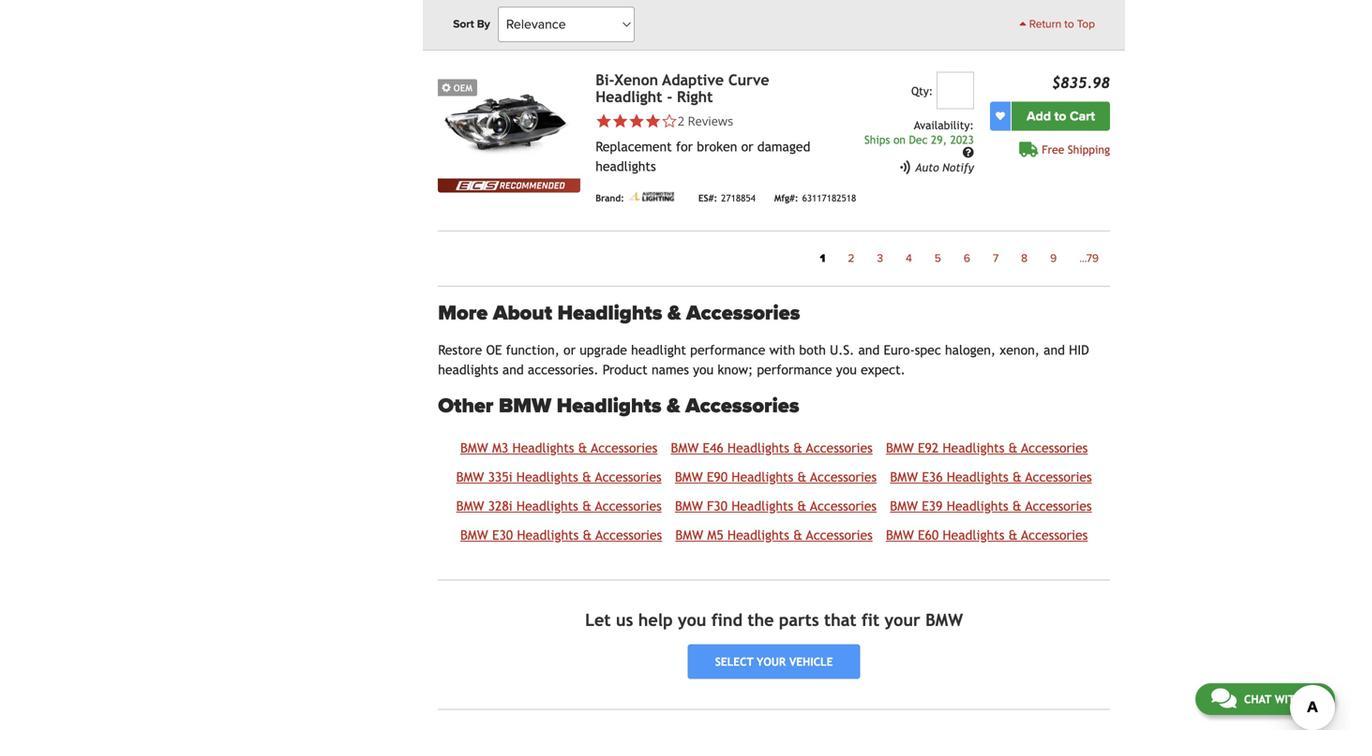 Task type: locate. For each thing, give the bounding box(es) containing it.
bmw e36 headlights & accessories link
[[891, 470, 1092, 485]]

0 vertical spatial 2
[[678, 112, 685, 129]]

& up 'bmw e90 headlights & accessories' link
[[794, 441, 803, 456]]

return
[[1030, 17, 1062, 31]]

headlights for e90
[[732, 470, 794, 485]]

0 horizontal spatial headlights
[[438, 363, 499, 378]]

0 vertical spatial headlights
[[596, 159, 656, 174]]

& up "headlight"
[[668, 301, 681, 326]]

m5
[[708, 528, 724, 543]]

add to wish list image
[[996, 111, 1006, 121]]

1 vertical spatial performance
[[757, 363, 833, 378]]

& down bmw e39 headlights & accessories link
[[1009, 528, 1018, 543]]

bmw f30 headlights & accessories link
[[675, 499, 877, 514]]

e36
[[922, 470, 943, 485]]

euro-
[[884, 343, 915, 358]]

bmw e92 headlights & accessories link
[[886, 441, 1088, 456]]

headlights up upgrade
[[558, 301, 663, 326]]

bmw left "e46"
[[671, 441, 699, 456]]

chat with us link
[[1196, 684, 1336, 716]]

headlights for e36
[[947, 470, 1009, 485]]

bmw left 328i
[[457, 499, 484, 514]]

0 horizontal spatial with
[[770, 343, 796, 358]]

1 horizontal spatial 2
[[848, 252, 855, 265]]

4
[[906, 252, 913, 265]]

2 up for
[[678, 112, 685, 129]]

caret up image
[[1020, 18, 1027, 29]]

headlights up bmw m5 headlights & accessories
[[732, 499, 794, 514]]

&
[[668, 301, 681, 326], [667, 394, 681, 419], [578, 441, 588, 456], [794, 441, 803, 456], [1009, 441, 1018, 456], [583, 470, 592, 485], [798, 470, 807, 485], [1013, 470, 1022, 485], [583, 499, 592, 514], [798, 499, 807, 514], [1013, 499, 1022, 514], [583, 528, 592, 543], [794, 528, 803, 543], [1009, 528, 1018, 543]]

or for upgrade
[[564, 343, 576, 358]]

& up bmw 328i headlights & accessories
[[583, 470, 592, 485]]

bmw left m5
[[676, 528, 704, 543]]

brand: left automotive lighting - corporate logo
[[596, 193, 625, 204]]

2 right the 1
[[848, 252, 855, 265]]

es#2718854 - 63117182518 - bi-xenon adaptive curve headlight - right - replacement for broken or damaged headlights - automotive lighting - bmw image
[[438, 72, 581, 179]]

bmw left e39
[[890, 499, 918, 514]]

& down 'bmw e90 headlights & accessories' link
[[798, 499, 807, 514]]

bmw left 335i
[[456, 470, 484, 485]]

free shipping
[[1042, 143, 1111, 156]]

1 vertical spatial with
[[1275, 693, 1303, 706]]

headlights for f30
[[732, 499, 794, 514]]

bmw left e92
[[886, 441, 914, 456]]

bmw up 'm3'
[[499, 394, 552, 419]]

1 horizontal spatial star image
[[645, 113, 662, 129]]

1 horizontal spatial and
[[859, 343, 880, 358]]

headlights up the bmw e60 headlights & accessories "link"
[[947, 499, 1009, 514]]

brand:
[[596, 3, 625, 14], [596, 193, 625, 204]]

expect.
[[861, 363, 906, 378]]

1 horizontal spatial star image
[[629, 113, 645, 129]]

know;
[[718, 363, 753, 378]]

headlights
[[596, 159, 656, 174], [438, 363, 499, 378]]

xenon,
[[1000, 343, 1040, 358]]

restore oe function, or upgrade headlight performance with both u.s. and euro-spec halogen, xenon, and hid headlights and accessories. product names you know; performance you expect.
[[438, 343, 1090, 378]]

2 inside 2 link
[[848, 252, 855, 265]]

upgrade
[[580, 343, 628, 358]]

performance up know;
[[691, 343, 766, 358]]

bmw left e36
[[891, 470, 919, 485]]

star image down headlight
[[612, 113, 629, 129]]

1 star image from the left
[[596, 113, 612, 129]]

29,
[[932, 133, 947, 146]]

& for about
[[668, 301, 681, 326]]

headlights inside restore oe function, or upgrade headlight performance with both u.s. and euro-spec halogen, xenon, and hid headlights and accessories. product names you know; performance you expect.
[[438, 363, 499, 378]]

damaged
[[758, 139, 811, 154]]

to left top
[[1065, 17, 1075, 31]]

star image
[[612, 113, 629, 129], [645, 113, 662, 129]]

us
[[616, 611, 633, 630]]

& for m3
[[578, 441, 588, 456]]

empty star image
[[662, 113, 678, 129]]

1 star image from the left
[[612, 113, 629, 129]]

with left both
[[770, 343, 796, 358]]

2 link
[[837, 247, 866, 271]]

2 for 2
[[848, 252, 855, 265]]

1 horizontal spatial or
[[742, 139, 754, 154]]

bmw e60 headlights & accessories
[[886, 528, 1088, 543]]

ecs tuning recommends this product. image
[[438, 179, 581, 193]]

notify
[[943, 161, 974, 174]]

for
[[676, 139, 693, 154]]

bmw for bmw e90 headlights & accessories
[[675, 470, 703, 485]]

None number field
[[937, 72, 974, 109]]

& for e39
[[1013, 499, 1022, 514]]

1 vertical spatial to
[[1055, 108, 1067, 124]]

1 vertical spatial brand:
[[596, 193, 625, 204]]

headlights down restore
[[438, 363, 499, 378]]

or inside "replacement for broken or damaged headlights"
[[742, 139, 754, 154]]

& up bmw e30 headlights & accessories
[[583, 499, 592, 514]]

you down u.s.
[[837, 363, 857, 378]]

headlights up "bmw e36 headlights & accessories"
[[943, 441, 1005, 456]]

0 horizontal spatial 2
[[678, 112, 685, 129]]

bmw left e30
[[461, 528, 488, 543]]

1 brand: from the top
[[596, 3, 625, 14]]

headlights down replacement
[[596, 159, 656, 174]]

or inside restore oe function, or upgrade headlight performance with both u.s. and euro-spec halogen, xenon, and hid headlights and accessories. product names you know; performance you expect.
[[564, 343, 576, 358]]

bmw for bmw 328i headlights & accessories
[[457, 499, 484, 514]]

performance down both
[[757, 363, 833, 378]]

headlights down bmw 335i headlights & accessories
[[517, 499, 579, 514]]

your
[[885, 611, 921, 630], [757, 656, 786, 669]]

hid
[[1070, 343, 1090, 358]]

1 vertical spatial or
[[564, 343, 576, 358]]

accessories for bmw e60 headlights & accessories
[[1022, 528, 1088, 543]]

bmw 328i headlights & accessories
[[457, 499, 662, 514]]

e92
[[918, 441, 939, 456]]

bmw e60 headlights & accessories link
[[886, 528, 1088, 543]]

accessories for bmw m5 headlights & accessories
[[807, 528, 873, 543]]

bmw left f30
[[675, 499, 703, 514]]

headlights for e60
[[943, 528, 1005, 543]]

both
[[800, 343, 826, 358]]

replacement
[[596, 139, 672, 154]]

you
[[693, 363, 714, 378], [837, 363, 857, 378], [678, 611, 707, 630]]

headlights for e39
[[947, 499, 1009, 514]]

to inside button
[[1055, 108, 1067, 124]]

bmw left e90
[[675, 470, 703, 485]]

0 vertical spatial brand:
[[596, 3, 625, 14]]

1 vertical spatial 2
[[848, 252, 855, 265]]

mfg#: 63117182518
[[775, 193, 857, 204]]

0 vertical spatial or
[[742, 139, 754, 154]]

you left find
[[678, 611, 707, 630]]

and left the hid in the right top of the page
[[1044, 343, 1066, 358]]

oe
[[486, 343, 502, 358]]

headlights down product
[[557, 394, 662, 419]]

2 reviews
[[678, 112, 734, 129]]

by
[[477, 17, 490, 31]]

let us help you find the parts that fit your     bmw
[[585, 611, 963, 630]]

and up expect.
[[859, 343, 880, 358]]

sort
[[453, 17, 474, 31]]

& down bmw e36 headlights & accessories link
[[1013, 499, 1022, 514]]

6
[[964, 252, 971, 265]]

bmw e90 headlights & accessories link
[[675, 470, 877, 485]]

& for e46
[[794, 441, 803, 456]]

to for top
[[1065, 17, 1075, 31]]

e30
[[492, 528, 513, 543]]

with inside chat with us link
[[1275, 693, 1303, 706]]

names
[[652, 363, 689, 378]]

1 horizontal spatial with
[[1275, 693, 1303, 706]]

more about headlights & accessories
[[438, 301, 801, 326]]

0 horizontal spatial or
[[564, 343, 576, 358]]

1 horizontal spatial your
[[885, 611, 921, 630]]

0 horizontal spatial your
[[757, 656, 786, 669]]

1 vertical spatial headlights
[[438, 363, 499, 378]]

to for cart
[[1055, 108, 1067, 124]]

0 vertical spatial performance
[[691, 343, 766, 358]]

xenon
[[615, 71, 659, 88]]

bmw left e60 in the bottom of the page
[[886, 528, 914, 543]]

bmw for bmw e46 headlights & accessories
[[671, 441, 699, 456]]

& up bmw e36 headlights & accessories link
[[1009, 441, 1018, 456]]

8 link
[[1010, 247, 1040, 271]]

bmw right the fit
[[926, 611, 963, 630]]

bmw e30 headlights & accessories
[[461, 528, 662, 543]]

parts
[[779, 611, 819, 630]]

& up bmw f30 headlights & accessories link
[[798, 470, 807, 485]]

wifi image
[[900, 160, 911, 174]]

star image up replacement
[[645, 113, 662, 129]]

ships
[[865, 133, 891, 146]]

9
[[1051, 252, 1057, 265]]

headlights for e46
[[728, 441, 790, 456]]

$835.98
[[1052, 74, 1111, 91]]

more
[[438, 301, 488, 326]]

bmw for bmw e36 headlights & accessories
[[891, 470, 919, 485]]

with
[[770, 343, 796, 358], [1275, 693, 1303, 706]]

and down function,
[[503, 363, 524, 378]]

headlights down 'bmw m3 headlights & accessories'
[[517, 470, 579, 485]]

headlights for 328i
[[517, 499, 579, 514]]

bmw e39 headlights & accessories link
[[890, 499, 1092, 514]]

0 horizontal spatial star image
[[612, 113, 629, 129]]

headlights
[[558, 301, 663, 326], [557, 394, 662, 419], [513, 441, 574, 456], [728, 441, 790, 456], [943, 441, 1005, 456], [517, 470, 579, 485], [732, 470, 794, 485], [947, 470, 1009, 485], [517, 499, 579, 514], [732, 499, 794, 514], [947, 499, 1009, 514], [517, 528, 579, 543], [728, 528, 790, 543], [943, 528, 1005, 543]]

1 horizontal spatial headlights
[[596, 159, 656, 174]]

headlights down bmw e92 headlights & accessories
[[947, 470, 1009, 485]]

& down bmw f30 headlights & accessories
[[794, 528, 803, 543]]

& down the bmw 328i headlights & accessories link
[[583, 528, 592, 543]]

bi-xenon adaptive curve headlight - right link
[[596, 71, 770, 105]]

headlights down bmw 328i headlights & accessories
[[517, 528, 579, 543]]

headlights for e30
[[517, 528, 579, 543]]

bmw 335i headlights & accessories link
[[456, 470, 662, 485]]

bmw
[[499, 394, 552, 419], [461, 441, 488, 456], [671, 441, 699, 456], [886, 441, 914, 456], [456, 470, 484, 485], [675, 470, 703, 485], [891, 470, 919, 485], [457, 499, 484, 514], [675, 499, 703, 514], [890, 499, 918, 514], [461, 528, 488, 543], [676, 528, 704, 543], [886, 528, 914, 543], [926, 611, 963, 630]]

the
[[748, 611, 774, 630]]

1 vertical spatial your
[[757, 656, 786, 669]]

brand: left continental - corporate logo
[[596, 3, 625, 14]]

star image
[[596, 113, 612, 129], [629, 113, 645, 129]]

headlights up 'bmw e90 headlights & accessories' link
[[728, 441, 790, 456]]

1 2 reviews link from the left
[[596, 112, 838, 129]]

0 horizontal spatial star image
[[596, 113, 612, 129]]

0 vertical spatial with
[[770, 343, 796, 358]]

bmw left 'm3'
[[461, 441, 488, 456]]

e46
[[703, 441, 724, 456]]

0 vertical spatial to
[[1065, 17, 1075, 31]]

headlights up bmw 335i headlights & accessories link
[[513, 441, 574, 456]]

accessories for bmw e36 headlights & accessories
[[1026, 470, 1092, 485]]

headlights down bmw e46 headlights & accessories on the bottom of page
[[732, 470, 794, 485]]

& for e90
[[798, 470, 807, 485]]

accessories for bmw 328i headlights & accessories
[[595, 499, 662, 514]]

with inside restore oe function, or upgrade headlight performance with both u.s. and euro-spec halogen, xenon, and hid headlights and accessories. product names you know; performance you expect.
[[770, 343, 796, 358]]

headlights down bmw f30 headlights & accessories
[[728, 528, 790, 543]]

& for e60
[[1009, 528, 1018, 543]]

accessories for bmw e30 headlights & accessories
[[596, 528, 662, 543]]

return to top
[[1027, 17, 1096, 31]]

0 vertical spatial your
[[885, 611, 921, 630]]

& up bmw 335i headlights & accessories link
[[578, 441, 588, 456]]

2 reviews link up broken
[[596, 112, 838, 129]]

5 link
[[924, 247, 953, 271]]

& up the bmw e39 headlights & accessories
[[1013, 470, 1022, 485]]

with left us
[[1275, 693, 1303, 706]]

2
[[678, 112, 685, 129], [848, 252, 855, 265]]

cart
[[1070, 108, 1096, 124]]

2 reviews link down right
[[678, 112, 734, 129]]

& down names
[[667, 394, 681, 419]]

or up accessories.
[[564, 343, 576, 358]]

or right broken
[[742, 139, 754, 154]]

to right add
[[1055, 108, 1067, 124]]

you left know;
[[693, 363, 714, 378]]

automotive lighting - corporate logo image
[[628, 191, 680, 201]]

select
[[715, 656, 754, 669]]

bmw for bmw m3 headlights & accessories
[[461, 441, 488, 456]]

headlights down bmw e39 headlights & accessories link
[[943, 528, 1005, 543]]

your right the fit
[[885, 611, 921, 630]]

your right select
[[757, 656, 786, 669]]



Task type: describe. For each thing, give the bounding box(es) containing it.
2 brand: from the top
[[596, 193, 625, 204]]

e39
[[922, 499, 943, 514]]

8
[[1022, 252, 1028, 265]]

2 star image from the left
[[629, 113, 645, 129]]

2 for 2 reviews
[[678, 112, 685, 129]]

auto
[[916, 161, 940, 174]]

bmw e30 headlights & accessories link
[[461, 528, 662, 543]]

ships on dec 29, 2023
[[865, 133, 974, 146]]

bmw e92 headlights & accessories
[[886, 441, 1088, 456]]

& for bmw
[[667, 394, 681, 419]]

1 link
[[809, 247, 837, 271]]

bmw for bmw 335i headlights & accessories
[[456, 470, 484, 485]]

comments image
[[1212, 688, 1237, 710]]

3
[[877, 252, 884, 265]]

add to cart button
[[1012, 102, 1111, 131]]

& for e30
[[583, 528, 592, 543]]

on
[[894, 133, 906, 146]]

& for e92
[[1009, 441, 1018, 456]]

sort by
[[453, 17, 490, 31]]

bmw m5 headlights & accessories
[[676, 528, 873, 543]]

0 horizontal spatial and
[[503, 363, 524, 378]]

63117182518
[[803, 193, 857, 204]]

or for damaged
[[742, 139, 754, 154]]

halogen,
[[946, 343, 996, 358]]

continental - corporate logo image
[[628, 0, 705, 12]]

headlight
[[596, 88, 663, 105]]

find
[[712, 611, 743, 630]]

bmw for bmw e30 headlights & accessories
[[461, 528, 488, 543]]

shipping
[[1068, 143, 1111, 156]]

headlights inside "replacement for broken or damaged headlights"
[[596, 159, 656, 174]]

bmw 335i headlights & accessories
[[456, 470, 662, 485]]

6 link
[[953, 247, 982, 271]]

e60
[[918, 528, 939, 543]]

product
[[603, 363, 648, 378]]

broken
[[697, 139, 738, 154]]

accessories.
[[528, 363, 599, 378]]

bmw for bmw f30 headlights & accessories
[[675, 499, 703, 514]]

chat with us
[[1245, 693, 1320, 706]]

accessories for more about headlights & accessories
[[687, 301, 801, 326]]

…79
[[1080, 252, 1099, 265]]

bi-xenon adaptive curve headlight - right
[[596, 71, 770, 105]]

bi-
[[596, 71, 615, 88]]

bmw for bmw e39 headlights & accessories
[[890, 499, 918, 514]]

headlight
[[631, 343, 687, 358]]

add to cart
[[1027, 108, 1096, 124]]

curve
[[729, 71, 770, 88]]

335i
[[488, 470, 513, 485]]

headlights for bmw
[[557, 394, 662, 419]]

headlights for 335i
[[517, 470, 579, 485]]

bmw f30 headlights & accessories
[[675, 499, 877, 514]]

accessories for bmw e46 headlights & accessories
[[807, 441, 873, 456]]

4 link
[[895, 247, 924, 271]]

-
[[667, 88, 673, 105]]

other
[[438, 394, 494, 419]]

other bmw headlights & accessories
[[438, 394, 800, 419]]

accessories for bmw f30 headlights & accessories
[[811, 499, 877, 514]]

auto notify
[[916, 161, 974, 174]]

accessories for bmw e90 headlights & accessories
[[811, 470, 877, 485]]

dec
[[909, 133, 928, 146]]

1
[[820, 252, 826, 265]]

headlights for m5
[[728, 528, 790, 543]]

328i
[[488, 499, 513, 514]]

reviews
[[688, 112, 734, 129]]

…79 link
[[1069, 247, 1111, 271]]

headlights for about
[[558, 301, 663, 326]]

us
[[1306, 693, 1320, 706]]

3 link
[[866, 247, 895, 271]]

help
[[639, 611, 673, 630]]

es#:
[[699, 193, 718, 204]]

headlights for m3
[[513, 441, 574, 456]]

bmw for bmw m5 headlights & accessories
[[676, 528, 704, 543]]

& for m5
[[794, 528, 803, 543]]

return to top link
[[1020, 16, 1096, 33]]

free
[[1042, 143, 1065, 156]]

2 horizontal spatial and
[[1044, 343, 1066, 358]]

your inside button
[[757, 656, 786, 669]]

accessories for bmw m3 headlights & accessories
[[591, 441, 658, 456]]

bmw e46 headlights & accessories link
[[671, 441, 873, 456]]

add
[[1027, 108, 1052, 124]]

bmw e90 headlights & accessories
[[675, 470, 877, 485]]

& for 328i
[[583, 499, 592, 514]]

bmw e39 headlights & accessories
[[890, 499, 1092, 514]]

accessories for bmw e92 headlights & accessories
[[1022, 441, 1088, 456]]

select your vehicle button
[[688, 645, 861, 680]]

& for f30
[[798, 499, 807, 514]]

chat
[[1245, 693, 1272, 706]]

auto notify link
[[899, 160, 974, 174]]

2 2 reviews link from the left
[[678, 112, 734, 129]]

& for 335i
[[583, 470, 592, 485]]

mfg#:
[[775, 193, 799, 204]]

question circle image
[[963, 147, 974, 158]]

let
[[585, 611, 611, 630]]

bmw e36 headlights & accessories
[[891, 470, 1092, 485]]

fit
[[862, 611, 880, 630]]

bmw m3 headlights & accessories link
[[461, 441, 658, 456]]

bmw for bmw e92 headlights & accessories
[[886, 441, 914, 456]]

7
[[993, 252, 999, 265]]

accessories for bmw e39 headlights & accessories
[[1026, 499, 1092, 514]]

bmw for bmw e60 headlights & accessories
[[886, 528, 914, 543]]

bmw e46 headlights & accessories
[[671, 441, 873, 456]]

u.s.
[[830, 343, 855, 358]]

that
[[825, 611, 857, 630]]

paginated product list navigation navigation
[[438, 247, 1111, 271]]

select your vehicle
[[715, 656, 833, 669]]

7 link
[[982, 247, 1010, 271]]

accessories for bmw 335i headlights & accessories
[[595, 470, 662, 485]]

m3
[[492, 441, 509, 456]]

headlights for e92
[[943, 441, 1005, 456]]

bmw m3 headlights & accessories
[[461, 441, 658, 456]]

accessories for other bmw headlights & accessories
[[686, 394, 800, 419]]

2 star image from the left
[[645, 113, 662, 129]]

& for e36
[[1013, 470, 1022, 485]]

replacement for broken or damaged headlights
[[596, 139, 811, 174]]

2023
[[951, 133, 974, 146]]



Task type: vqa. For each thing, say whether or not it's contained in the screenshot.
catback
no



